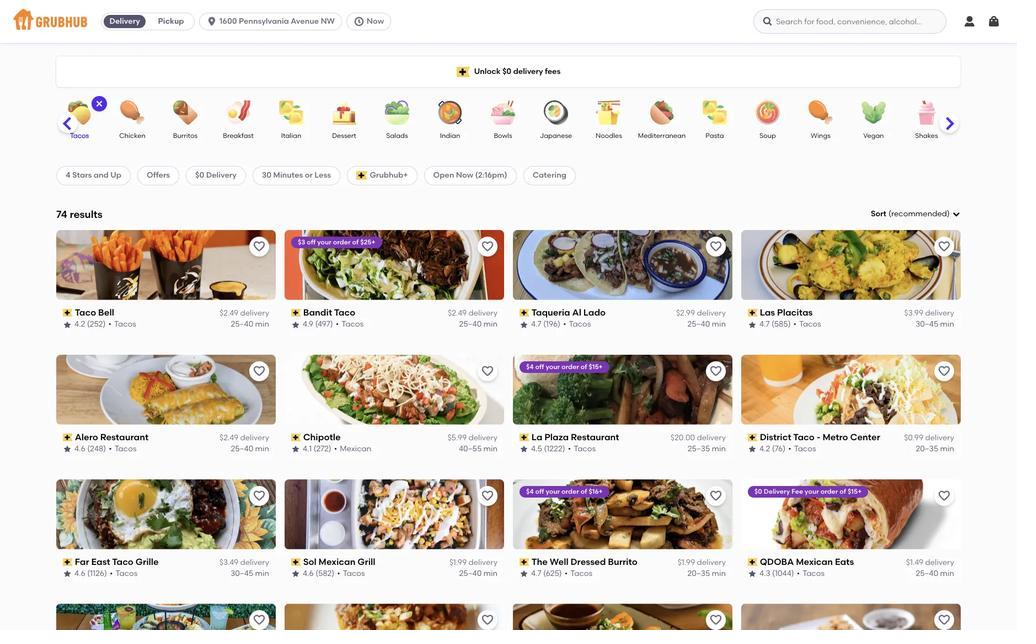 Task type: describe. For each thing, give the bounding box(es) containing it.
min for chipotle
[[484, 444, 498, 454]]

subscription pass image for far east taco grille
[[63, 558, 73, 566]]

$3.99 delivery
[[905, 308, 955, 318]]

min for la plaza restaurant
[[712, 444, 726, 454]]

qdoba
[[760, 557, 794, 567]]

30–45 for far east taco grille
[[231, 569, 253, 578]]

20–35 for district taco - metro center
[[916, 444, 939, 454]]

(1044)
[[773, 569, 794, 578]]

la plaza restaurant
[[532, 432, 619, 442]]

4.1
[[303, 444, 312, 454]]

subscription pass image for taqueria al lado
[[520, 309, 530, 317]]

chicken image
[[113, 100, 152, 125]]

taco right east
[[112, 557, 133, 567]]

mi vida logo image
[[742, 604, 961, 630]]

grubhub plus flag logo image for unlock $0 delivery fees
[[457, 66, 470, 77]]

• tacos for bandit
[[336, 320, 364, 329]]

star icon image for qdoba mexican eats
[[748, 570, 757, 578]]

• for la plaza restaurant
[[568, 444, 571, 454]]

$0.99 delivery
[[904, 433, 955, 443]]

subscription pass image for district taco - metro center
[[748, 434, 758, 441]]

4 stars and up
[[66, 171, 121, 180]]

25–40 min for qdoba mexican eats
[[916, 569, 955, 578]]

japanese image
[[537, 100, 576, 125]]

4.6 for alero restaurant
[[74, 444, 85, 454]]

dessert
[[332, 132, 356, 140]]

save this restaurant image for 'alero restaurant logo'
[[253, 365, 266, 378]]

(582)
[[316, 569, 335, 578]]

district taco - metro center logo image
[[742, 355, 961, 425]]

1600 pennsylvania avenue nw button
[[199, 13, 346, 30]]

min for taqueria al lado
[[712, 320, 726, 329]]

minutes
[[273, 171, 303, 180]]

tea
[[974, 141, 986, 149]]

las placitas
[[760, 307, 813, 318]]

• tacos for la
[[568, 444, 596, 454]]

sort
[[871, 209, 887, 219]]

delivery for la plaza restaurant
[[697, 433, 726, 443]]

4.9 (497)
[[303, 320, 333, 329]]

results
[[70, 208, 103, 220]]

far east taco grille
[[75, 557, 159, 567]]

• tacos for qdoba
[[797, 569, 825, 578]]

of right the fee
[[840, 488, 846, 495]]

taco bell
[[75, 307, 114, 318]]

order right the fee
[[821, 488, 838, 495]]

district
[[760, 432, 792, 442]]

coffee
[[962, 132, 984, 140]]

tacos for alero restaurant
[[115, 444, 137, 454]]

25–40 for sol mexican grill
[[459, 569, 482, 578]]

the well dressed burrito
[[532, 557, 638, 567]]

bell
[[98, 307, 114, 318]]

subscription pass image for chipotle
[[291, 434, 301, 441]]

30–45 min for far east taco grille
[[231, 569, 269, 578]]

tacos for qdoba mexican eats
[[803, 569, 825, 578]]

soup image
[[749, 100, 787, 125]]

$3 off your order of $25+
[[298, 238, 376, 246]]

4.6 for far east taco grille
[[74, 569, 85, 578]]

25–40 min for bandit taco
[[459, 320, 498, 329]]

save this restaurant button for district taco - metro center logo on the bottom
[[935, 361, 955, 381]]

(497)
[[315, 320, 333, 329]]

delivery for $0 delivery
[[206, 171, 237, 180]]

taqueria al lado logo image
[[513, 230, 733, 300]]

tacos for the well dressed burrito
[[571, 569, 593, 578]]

save this restaurant image for "taqueria habanero bryant st logo" at the left bottom of the page
[[481, 614, 494, 627]]

star icon image for bandit taco
[[291, 320, 300, 329]]

tacos down 'tacos' 'image'
[[70, 132, 89, 140]]

25–40 for qdoba mexican eats
[[916, 569, 939, 578]]

qdoba mexican eats logo image
[[742, 479, 961, 549]]

less
[[315, 171, 331, 180]]

tacos for sol mexican grill
[[343, 569, 365, 578]]

tacos for las placitas
[[800, 320, 822, 329]]

las
[[760, 307, 775, 318]]

unlock $0 delivery fees
[[474, 67, 561, 76]]

bowls image
[[484, 100, 523, 125]]

25–40 for taqueria al lado
[[688, 320, 710, 329]]

25–40 min for sol mexican grill
[[459, 569, 498, 578]]

delivery for qdoba mexican eats
[[926, 558, 955, 567]]

delivery for the well dressed burrito
[[697, 558, 726, 567]]

far
[[75, 557, 89, 567]]

delivery for alero restaurant
[[240, 433, 269, 443]]

grill
[[358, 557, 376, 567]]

offers
[[147, 171, 170, 180]]

the
[[532, 557, 548, 567]]

20–35 min for district taco - metro center
[[916, 444, 955, 454]]

italian image
[[272, 100, 311, 125]]

mexican for qdoba
[[796, 557, 833, 567]]

delivery for bandit taco
[[469, 308, 498, 318]]

• for alero restaurant
[[109, 444, 112, 454]]

taco up 4.2 (252)
[[75, 307, 96, 318]]

metro
[[823, 432, 848, 442]]

30
[[262, 171, 272, 180]]

delivery for sol mexican grill
[[469, 558, 498, 567]]

plaza
[[545, 432, 569, 442]]

well
[[550, 557, 569, 567]]

4.2 for taco bell
[[74, 320, 85, 329]]

bowls
[[494, 132, 512, 140]]

svg image inside 1600 pennsylvania avenue nw button
[[206, 16, 217, 27]]

your for taco
[[317, 238, 332, 246]]

pickup button
[[148, 13, 194, 30]]

taqueria habanero bryant st logo image
[[285, 604, 504, 630]]

min for bandit taco
[[484, 320, 498, 329]]

$2.49 delivery for alero restaurant
[[220, 433, 269, 443]]

4.5
[[531, 444, 542, 454]]

0 horizontal spatial $15+
[[589, 363, 603, 371]]

4.2 (76)
[[760, 444, 786, 454]]

sol
[[303, 557, 317, 567]]

alero restaurant
[[75, 432, 149, 442]]

the well dressed burrito logo image
[[513, 479, 733, 549]]

chicken
[[119, 132, 146, 140]]

74 results
[[56, 208, 103, 220]]

(272)
[[314, 444, 331, 454]]

open
[[433, 171, 454, 180]]

fee
[[792, 488, 804, 495]]

• for district taco - metro center
[[789, 444, 792, 454]]

off for the
[[536, 488, 544, 495]]

$4 off your order of $16+
[[526, 488, 603, 495]]

1 horizontal spatial svg image
[[963, 15, 977, 28]]

pasta image
[[696, 100, 734, 125]]

delivery for far east taco grille
[[240, 558, 269, 567]]

40–55
[[459, 444, 482, 454]]

• for las placitas
[[794, 320, 797, 329]]

bandit taco
[[303, 307, 355, 318]]

Search for food, convenience, alcohol... search field
[[754, 9, 947, 34]]

of for plaza
[[581, 363, 587, 371]]

$20.00
[[671, 433, 695, 443]]

(1222)
[[544, 444, 565, 454]]

taco bell logo image
[[56, 230, 276, 300]]

star icon image for chipotle
[[291, 445, 300, 454]]

2 horizontal spatial svg image
[[988, 15, 1001, 28]]

avenue
[[291, 17, 319, 26]]

indian image
[[431, 100, 470, 125]]

burrito
[[608, 557, 638, 567]]

tacos for taco bell
[[114, 320, 136, 329]]

(1126)
[[87, 569, 107, 578]]

25–40 min for taco bell
[[231, 320, 269, 329]]

$20.00 delivery
[[671, 433, 726, 443]]

mediterranean image
[[643, 100, 681, 125]]

your for plaza
[[546, 363, 560, 371]]

pennsylvania
[[239, 17, 289, 26]]

• tacos for alero
[[109, 444, 137, 454]]

$3.49 delivery
[[219, 558, 269, 567]]

none field containing sort
[[871, 209, 961, 220]]

25–40 for alero restaurant
[[231, 444, 253, 454]]

taco left -
[[794, 432, 815, 442]]

$1.99 delivery for the well dressed burrito
[[678, 558, 726, 567]]

shakes
[[916, 132, 938, 140]]

4.7 for the well dressed burrito
[[531, 569, 542, 578]]

$2.99 delivery
[[676, 308, 726, 318]]

(2:16pm)
[[475, 171, 507, 180]]

save this restaurant image for las placitas logo
[[938, 240, 951, 253]]

unlock
[[474, 67, 501, 76]]

min for the well dressed burrito
[[712, 569, 726, 578]]

pasta
[[706, 132, 724, 140]]

subscription pass image for the well dressed burrito
[[520, 558, 530, 566]]

soup
[[760, 132, 776, 140]]

star icon image for taqueria al lado
[[520, 320, 529, 329]]

4.7 for las placitas
[[760, 320, 770, 329]]

mexican for •
[[340, 444, 372, 454]]

italian
[[281, 132, 301, 140]]

shakes image
[[908, 100, 946, 125]]

25–40 min for alero restaurant
[[231, 444, 269, 454]]

center
[[851, 432, 881, 442]]

$0 for $0 delivery fee your order of $15+
[[755, 488, 763, 495]]

min for far east taco grille
[[255, 569, 269, 578]]

1600 pennsylvania avenue nw
[[220, 17, 335, 26]]

$0 delivery fee your order of $15+
[[755, 488, 862, 495]]

la
[[532, 432, 543, 442]]

now button
[[346, 13, 396, 30]]

4.7 for taqueria al lado
[[531, 320, 542, 329]]

your right the fee
[[805, 488, 819, 495]]

(585)
[[772, 320, 791, 329]]

• for taqueria al lado
[[563, 320, 566, 329]]

4.7 (196)
[[531, 320, 561, 329]]

noodles image
[[590, 100, 628, 125]]



Task type: vqa. For each thing, say whether or not it's contained in the screenshot.
Little
no



Task type: locate. For each thing, give the bounding box(es) containing it.
dressed
[[571, 557, 606, 567]]

off right the $3
[[307, 238, 316, 246]]

0 horizontal spatial $1.99 delivery
[[450, 558, 498, 567]]

$3.99
[[905, 308, 924, 318]]

• tacos down the placitas on the right
[[794, 320, 822, 329]]

star icon image left 4.7 (585)
[[748, 320, 757, 329]]

save this restaurant image for the rosa mexicano logo
[[710, 614, 723, 627]]

• right (497)
[[336, 320, 339, 329]]

las placitas logo image
[[742, 230, 961, 300]]

bandit taco logo image
[[285, 230, 504, 300]]

delivery inside button
[[110, 17, 140, 26]]

star icon image for alero restaurant
[[63, 445, 72, 454]]

coffee and tea
[[962, 132, 998, 149]]

$0 for $0 delivery
[[195, 171, 204, 180]]

1 vertical spatial $15+
[[848, 488, 862, 495]]

• for far east taco grille
[[110, 569, 113, 578]]

$1.49
[[906, 558, 924, 567]]

up
[[110, 171, 121, 180]]

mexican left eats
[[796, 557, 833, 567]]

• mexican
[[334, 444, 372, 454]]

save this restaurant button for taqueria al lado logo
[[706, 237, 726, 256]]

off
[[307, 238, 316, 246], [536, 363, 544, 371], [536, 488, 544, 495]]

save this restaurant image for district taco - metro center logo on the bottom
[[938, 365, 951, 378]]

1 vertical spatial delivery
[[206, 171, 237, 180]]

30–45 min for las placitas
[[916, 320, 955, 329]]

tacos down la plaza restaurant
[[574, 444, 596, 454]]

subscription pass image
[[748, 309, 758, 317], [63, 558, 73, 566], [291, 558, 301, 566], [748, 558, 758, 566]]

order left $25+
[[333, 238, 351, 246]]

• tacos down far east taco grille
[[110, 569, 138, 578]]

2 horizontal spatial $0
[[755, 488, 763, 495]]

2 $1.99 delivery from the left
[[678, 558, 726, 567]]

min for taco bell
[[255, 320, 269, 329]]

salads
[[386, 132, 408, 140]]

4.5 (1222)
[[531, 444, 565, 454]]

25–40 min for taqueria al lado
[[688, 320, 726, 329]]

4.6 for sol mexican grill
[[303, 569, 314, 578]]

$4 down 4.5 at the bottom of the page
[[526, 488, 534, 495]]

0 vertical spatial $4
[[526, 363, 534, 371]]

$5.99 delivery
[[448, 433, 498, 443]]

save this restaurant button for the sol mexican grill logo on the bottom of the page
[[478, 486, 498, 506]]

nw
[[321, 17, 335, 26]]

star icon image left "4.3"
[[748, 570, 757, 578]]

save this restaurant button for "taqueria habanero bryant st logo" at the left bottom of the page
[[478, 611, 498, 630]]

tacos for bandit taco
[[342, 320, 364, 329]]

4.7 (625)
[[531, 569, 562, 578]]

0 horizontal spatial grubhub plus flag logo image
[[357, 171, 368, 180]]

your right the $3
[[317, 238, 332, 246]]

save this restaurant image for far east taco grille logo
[[253, 489, 266, 502]]

• for qdoba mexican eats
[[797, 569, 800, 578]]

tacos down qdoba mexican eats
[[803, 569, 825, 578]]

delivery left the fee
[[764, 488, 790, 495]]

taco
[[75, 307, 96, 318], [334, 307, 355, 318], [794, 432, 815, 442], [112, 557, 133, 567]]

• tacos down district taco - metro center
[[789, 444, 816, 454]]

30–45 down $3.99 delivery
[[916, 320, 939, 329]]

your for well
[[546, 488, 560, 495]]

4.3 (1044)
[[760, 569, 794, 578]]

star icon image for la plaza restaurant
[[520, 445, 529, 454]]

now right open
[[456, 171, 473, 180]]

svg image
[[963, 15, 977, 28], [988, 15, 1001, 28], [952, 210, 961, 219]]

burritos
[[173, 132, 198, 140]]

0 vertical spatial 20–35
[[916, 444, 939, 454]]

4.7
[[531, 320, 542, 329], [760, 320, 770, 329], [531, 569, 542, 578]]

subscription pass image for qdoba mexican eats
[[748, 558, 758, 566]]

of left $16+
[[581, 488, 587, 495]]

save this restaurant button for 'alero restaurant logo'
[[249, 361, 269, 381]]

min for district taco - metro center
[[941, 444, 955, 454]]

4
[[66, 171, 70, 180]]

1 horizontal spatial restaurant
[[571, 432, 619, 442]]

4.2 left (76)
[[760, 444, 770, 454]]

subscription pass image left la
[[520, 434, 530, 441]]

wings image
[[802, 100, 840, 125]]

star icon image for taco bell
[[63, 320, 72, 329]]

burritos image
[[166, 100, 205, 125]]

save this restaurant button for chipotle logo
[[478, 361, 498, 381]]

2 vertical spatial $0
[[755, 488, 763, 495]]

4.6 down alero in the bottom of the page
[[74, 444, 85, 454]]

• tacos for the
[[565, 569, 593, 578]]

noodles
[[596, 132, 622, 140]]

$0
[[503, 67, 512, 76], [195, 171, 204, 180], [755, 488, 763, 495]]

4.6 (248)
[[74, 444, 106, 454]]

delivery for taco bell
[[240, 308, 269, 318]]

subscription pass image for las placitas
[[748, 309, 758, 317]]

tacos down district taco - metro center
[[794, 444, 816, 454]]

$4 off your order of $15+
[[526, 363, 603, 371]]

None field
[[871, 209, 961, 220]]

• tacos down la plaza restaurant
[[568, 444, 596, 454]]

la plaza restaurant logo image
[[513, 355, 733, 425]]

salads image
[[378, 100, 417, 125]]

order left $16+
[[562, 488, 579, 495]]

• tacos down "alero restaurant" at left
[[109, 444, 137, 454]]

0 horizontal spatial delivery
[[110, 17, 140, 26]]

save this restaurant button for 'taco bell logo'
[[249, 237, 269, 256]]

25–35
[[688, 444, 710, 454]]

1 horizontal spatial 4.2
[[760, 444, 770, 454]]

(76)
[[772, 444, 786, 454]]

$1.99 for the well dressed burrito
[[678, 558, 695, 567]]

$0.99
[[904, 433, 924, 443]]

4.7 down las
[[760, 320, 770, 329]]

of down al
[[581, 363, 587, 371]]

save this restaurant image
[[253, 240, 266, 253], [481, 240, 494, 253], [710, 240, 723, 253], [481, 489, 494, 502], [710, 489, 723, 502], [938, 489, 951, 502], [253, 614, 266, 627], [938, 614, 951, 627]]

0 horizontal spatial 20–35 min
[[688, 569, 726, 578]]

tacos down the well dressed burrito on the right bottom of page
[[571, 569, 593, 578]]

save this restaurant image
[[938, 240, 951, 253], [253, 365, 266, 378], [481, 365, 494, 378], [710, 365, 723, 378], [938, 365, 951, 378], [253, 489, 266, 502], [481, 614, 494, 627], [710, 614, 723, 627]]

0 vertical spatial delivery
[[110, 17, 140, 26]]

star icon image left 4.6 (248)
[[63, 445, 72, 454]]

74
[[56, 208, 67, 220]]

• for sol mexican grill
[[337, 569, 340, 578]]

subscription pass image left far
[[63, 558, 73, 566]]

star icon image left 4.6 (1126)
[[63, 570, 72, 578]]

0 horizontal spatial 30–45 min
[[231, 569, 269, 578]]

grubhub plus flag logo image
[[457, 66, 470, 77], [357, 171, 368, 180]]

taco right bandit
[[334, 307, 355, 318]]

0 horizontal spatial restaurant
[[100, 432, 149, 442]]

restaurant up (248)
[[100, 432, 149, 442]]

tacos for taqueria al lado
[[569, 320, 591, 329]]

4.6 down far
[[74, 569, 85, 578]]

svg image
[[206, 16, 217, 27], [354, 16, 365, 27], [763, 16, 774, 27], [95, 99, 104, 108]]

recommended
[[892, 209, 947, 219]]

breakfast
[[223, 132, 254, 140]]

save this restaurant button for the rosa mexicano logo
[[706, 611, 726, 630]]

subscription pass image for bandit taco
[[291, 309, 301, 317]]

star icon image left 4.7 (625)
[[520, 570, 529, 578]]

sol mexican grill
[[303, 557, 376, 567]]

1 horizontal spatial 20–35 min
[[916, 444, 955, 454]]

0 vertical spatial off
[[307, 238, 316, 246]]

sol mexican grill logo image
[[285, 479, 504, 549]]

$5.99
[[448, 433, 467, 443]]

0 horizontal spatial 4.2
[[74, 320, 85, 329]]

• tacos for far
[[110, 569, 138, 578]]

tacos for la plaza restaurant
[[574, 444, 596, 454]]

30–45 min down $3.99 delivery
[[916, 320, 955, 329]]

• down the placitas on the right
[[794, 320, 797, 329]]

chipotle
[[303, 432, 341, 442]]

1 vertical spatial now
[[456, 171, 473, 180]]

(248)
[[87, 444, 106, 454]]

save this restaurant button
[[249, 237, 269, 256], [478, 237, 498, 256], [706, 237, 726, 256], [935, 237, 955, 256], [249, 361, 269, 381], [478, 361, 498, 381], [706, 361, 726, 381], [935, 361, 955, 381], [249, 486, 269, 506], [478, 486, 498, 506], [706, 486, 726, 506], [935, 486, 955, 506], [249, 611, 269, 630], [478, 611, 498, 630], [706, 611, 726, 630], [935, 611, 955, 630]]

mediterranean
[[638, 132, 686, 140]]

rosa mexicano logo image
[[513, 604, 733, 630]]

order down taqueria al lado
[[562, 363, 579, 371]]

0 vertical spatial 30–45
[[916, 320, 939, 329]]

star icon image for the well dressed burrito
[[520, 570, 529, 578]]

subscription pass image left taqueria
[[520, 309, 530, 317]]

subscription pass image left the
[[520, 558, 530, 566]]

1 horizontal spatial delivery
[[206, 171, 237, 180]]

1 horizontal spatial and
[[985, 132, 998, 140]]

$2.49 delivery for taco bell
[[220, 308, 269, 318]]

bandit
[[303, 307, 332, 318]]

0 horizontal spatial svg image
[[952, 210, 961, 219]]

baja tap logo image
[[56, 604, 276, 630]]

25–35 min
[[688, 444, 726, 454]]

tacos down far east taco grille
[[116, 569, 138, 578]]

$1.99 for sol mexican grill
[[450, 558, 467, 567]]

$2.49 for taco bell
[[220, 308, 238, 318]]

4.2 left (252)
[[74, 320, 85, 329]]

1 horizontal spatial grubhub plus flag logo image
[[457, 66, 470, 77]]

• tacos down al
[[563, 320, 591, 329]]

catering
[[533, 171, 567, 180]]

4.3
[[760, 569, 771, 578]]

4.6 down sol
[[303, 569, 314, 578]]

tacos image
[[60, 100, 99, 125]]

delivery for taqueria al lado
[[697, 308, 726, 318]]

1 horizontal spatial $1.99
[[678, 558, 695, 567]]

grubhub plus flag logo image left "unlock" on the left top of the page
[[457, 66, 470, 77]]

mexican up (582)
[[319, 557, 356, 567]]

4.2 for district taco - metro center
[[760, 444, 770, 454]]

• for the well dressed burrito
[[565, 569, 568, 578]]

pickup
[[158, 17, 184, 26]]

1 vertical spatial 30–45
[[231, 569, 253, 578]]

mexican for sol
[[319, 557, 356, 567]]

0 horizontal spatial 30–45
[[231, 569, 253, 578]]

and up tea
[[985, 132, 998, 140]]

chipotle logo image
[[285, 355, 504, 425]]

1 restaurant from the left
[[100, 432, 149, 442]]

4.6 (582)
[[303, 569, 335, 578]]

• down la plaza restaurant
[[568, 444, 571, 454]]

0 vertical spatial and
[[985, 132, 998, 140]]

save this restaurant button for baja tap logo
[[249, 611, 269, 630]]

0 horizontal spatial and
[[94, 171, 109, 180]]

4.7 (585)
[[760, 320, 791, 329]]

star icon image
[[63, 320, 72, 329], [291, 320, 300, 329], [520, 320, 529, 329], [748, 320, 757, 329], [63, 445, 72, 454], [291, 445, 300, 454], [520, 445, 529, 454], [748, 445, 757, 454], [63, 570, 72, 578], [291, 570, 300, 578], [520, 570, 529, 578], [748, 570, 757, 578]]

• tacos for district
[[789, 444, 816, 454]]

off down 4.5 at the bottom of the page
[[536, 488, 544, 495]]

al
[[573, 307, 582, 318]]

• down qdoba mexican eats
[[797, 569, 800, 578]]

1 $1.99 delivery from the left
[[450, 558, 498, 567]]

delivery for $0 delivery fee your order of $15+
[[764, 488, 790, 495]]

of left $25+
[[352, 238, 359, 246]]

$25+
[[360, 238, 376, 246]]

4.6
[[74, 444, 85, 454], [74, 569, 85, 578], [303, 569, 314, 578]]

20–35
[[916, 444, 939, 454], [688, 569, 710, 578]]

4.7 left (196)
[[531, 320, 542, 329]]

20–35 min
[[916, 444, 955, 454], [688, 569, 726, 578]]

4.7 down the
[[531, 569, 542, 578]]

• for chipotle
[[334, 444, 337, 454]]

delivery left pickup
[[110, 17, 140, 26]]

• tacos down "bell"
[[108, 320, 136, 329]]

$1.99
[[450, 558, 467, 567], [678, 558, 695, 567]]

$16+
[[589, 488, 603, 495]]

• for bandit taco
[[336, 320, 339, 329]]

30–45
[[916, 320, 939, 329], [231, 569, 253, 578]]

1 vertical spatial off
[[536, 363, 544, 371]]

qdoba mexican eats
[[760, 557, 854, 567]]

•
[[108, 320, 112, 329], [336, 320, 339, 329], [563, 320, 566, 329], [794, 320, 797, 329], [109, 444, 112, 454], [334, 444, 337, 454], [568, 444, 571, 454], [789, 444, 792, 454], [110, 569, 113, 578], [337, 569, 340, 578], [565, 569, 568, 578], [797, 569, 800, 578]]

0 horizontal spatial 20–35
[[688, 569, 710, 578]]

1 horizontal spatial $0
[[503, 67, 512, 76]]

coffee and tea image
[[961, 100, 999, 125]]

star icon image left 4.5 at the bottom of the page
[[520, 445, 529, 454]]

$4
[[526, 363, 534, 371], [526, 488, 534, 495]]

star icon image left 4.1
[[291, 445, 300, 454]]

1 vertical spatial $0
[[195, 171, 204, 180]]

2 horizontal spatial delivery
[[764, 488, 790, 495]]

$4 down 4.7 (196)
[[526, 363, 534, 371]]

2 $4 from the top
[[526, 488, 534, 495]]

alero restaurant logo image
[[56, 355, 276, 425]]

tacos down the placitas on the right
[[800, 320, 822, 329]]

0 horizontal spatial $1.99
[[450, 558, 467, 567]]

1 horizontal spatial $1.99 delivery
[[678, 558, 726, 567]]

subscription pass image left bandit
[[291, 309, 301, 317]]

indian
[[440, 132, 460, 140]]

2 vertical spatial off
[[536, 488, 544, 495]]

• down "alero restaurant" at left
[[109, 444, 112, 454]]

star icon image for district taco - metro center
[[748, 445, 757, 454]]

$2.49 delivery for bandit taco
[[448, 308, 498, 318]]

• tacos down qdoba mexican eats
[[797, 569, 825, 578]]

of for taco
[[352, 238, 359, 246]]

$1.99 delivery for sol mexican grill
[[450, 558, 498, 567]]

2 $1.99 from the left
[[678, 558, 695, 567]]

off for bandit
[[307, 238, 316, 246]]

delivery for las placitas
[[926, 308, 955, 318]]

1 vertical spatial and
[[94, 171, 109, 180]]

1 vertical spatial 20–35
[[688, 569, 710, 578]]

order for plaza
[[562, 363, 579, 371]]

(252)
[[87, 320, 106, 329]]

• down "bell"
[[108, 320, 112, 329]]

taqueria al lado
[[532, 307, 606, 318]]

• down taqueria al lado
[[563, 320, 566, 329]]

• tacos down the well dressed burrito on the right bottom of page
[[565, 569, 593, 578]]

(625)
[[543, 569, 562, 578]]

1 horizontal spatial 20–35
[[916, 444, 939, 454]]

main navigation navigation
[[0, 0, 1017, 43]]

subscription pass image left qdoba
[[748, 558, 758, 566]]

of for well
[[581, 488, 587, 495]]

40–55 min
[[459, 444, 498, 454]]

mexican right (272)
[[340, 444, 372, 454]]

$4 for la
[[526, 363, 534, 371]]

$0 delivery
[[195, 171, 237, 180]]

star icon image left 4.2 (252)
[[63, 320, 72, 329]]

0 vertical spatial $15+
[[589, 363, 603, 371]]

lado
[[584, 307, 606, 318]]

• right (625)
[[565, 569, 568, 578]]

• right (272)
[[334, 444, 337, 454]]

min for qdoba mexican eats
[[941, 569, 955, 578]]

your down (196)
[[546, 363, 560, 371]]

0 horizontal spatial $0
[[195, 171, 204, 180]]

star icon image left 4.2 (76)
[[748, 445, 757, 454]]

$3
[[298, 238, 305, 246]]

0 vertical spatial now
[[367, 17, 384, 26]]

$1.99 delivery
[[450, 558, 498, 567], [678, 558, 726, 567]]

1 vertical spatial 20–35 min
[[688, 569, 726, 578]]

save this restaurant button for las placitas logo
[[935, 237, 955, 256]]

subscription pass image left las
[[748, 309, 758, 317]]

0 vertical spatial 20–35 min
[[916, 444, 955, 454]]

subscription pass image left the district at the bottom of the page
[[748, 434, 758, 441]]

1 vertical spatial grubhub plus flag logo image
[[357, 171, 368, 180]]

$4 for the
[[526, 488, 534, 495]]

$3.49
[[219, 558, 238, 567]]

0 vertical spatial grubhub plus flag logo image
[[457, 66, 470, 77]]

min for alero restaurant
[[255, 444, 269, 454]]

20–35 min for the well dressed burrito
[[688, 569, 726, 578]]

delivery for district taco - metro center
[[926, 433, 955, 443]]

• for taco bell
[[108, 320, 112, 329]]

subscription pass image for alero restaurant
[[63, 434, 73, 441]]

4.6 (1126)
[[74, 569, 107, 578]]

0 vertical spatial 4.2
[[74, 320, 85, 329]]

0 vertical spatial $0
[[503, 67, 512, 76]]

2 restaurant from the left
[[571, 432, 619, 442]]

• down far east taco grille
[[110, 569, 113, 578]]

$0 right offers on the left of page
[[195, 171, 204, 180]]

4.9
[[303, 320, 313, 329]]

0 vertical spatial 30–45 min
[[916, 320, 955, 329]]

open now (2:16pm)
[[433, 171, 507, 180]]

delivery down breakfast
[[206, 171, 237, 180]]

tacos
[[70, 132, 89, 140], [114, 320, 136, 329], [342, 320, 364, 329], [569, 320, 591, 329], [800, 320, 822, 329], [115, 444, 137, 454], [574, 444, 596, 454], [794, 444, 816, 454], [116, 569, 138, 578], [343, 569, 365, 578], [571, 569, 593, 578], [803, 569, 825, 578]]

vegan image
[[855, 100, 893, 125]]

off down 4.7 (196)
[[536, 363, 544, 371]]

subscription pass image left sol
[[291, 558, 301, 566]]

subscription pass image left chipotle
[[291, 434, 301, 441]]

star icon image for las placitas
[[748, 320, 757, 329]]

and left up
[[94, 171, 109, 180]]

and inside 'coffee and tea'
[[985, 132, 998, 140]]

grubhub plus flag logo image for grubhub+
[[357, 171, 368, 180]]

delivery
[[110, 17, 140, 26], [206, 171, 237, 180], [764, 488, 790, 495]]

1 vertical spatial 30–45 min
[[231, 569, 269, 578]]

1 $4 from the top
[[526, 363, 534, 371]]

(196)
[[543, 320, 561, 329]]

• right (76)
[[789, 444, 792, 454]]

• tacos down bandit taco
[[336, 320, 364, 329]]

tacos down bandit taco
[[342, 320, 364, 329]]

1 $1.99 from the left
[[450, 558, 467, 567]]

star icon image left the 4.6 (582)
[[291, 570, 300, 578]]

30–45 min down $3.49 delivery
[[231, 569, 269, 578]]

25–40 for taco bell
[[231, 320, 253, 329]]

$1.49 delivery
[[906, 558, 955, 567]]

now inside button
[[367, 17, 384, 26]]

sort ( recommended )
[[871, 209, 950, 219]]

stars
[[72, 171, 92, 180]]

1 horizontal spatial now
[[456, 171, 473, 180]]

star icon image left 4.7 (196)
[[520, 320, 529, 329]]

1 vertical spatial 4.2
[[760, 444, 770, 454]]

$0 right "unlock" on the left top of the page
[[503, 67, 512, 76]]

0 horizontal spatial now
[[367, 17, 384, 26]]

subscription pass image left taco bell
[[63, 309, 73, 317]]

1 horizontal spatial 30–45 min
[[916, 320, 955, 329]]

1 horizontal spatial $15+
[[848, 488, 862, 495]]

your down (1222)
[[546, 488, 560, 495]]

30–45 down $3.49 delivery
[[231, 569, 253, 578]]

1 horizontal spatial 30–45
[[916, 320, 939, 329]]

• tacos for sol
[[337, 569, 365, 578]]

• tacos for las
[[794, 320, 822, 329]]

tacos down "alero restaurant" at left
[[115, 444, 137, 454]]

25–40
[[231, 320, 253, 329], [459, 320, 482, 329], [688, 320, 710, 329], [231, 444, 253, 454], [459, 569, 482, 578], [916, 569, 939, 578]]

delivery
[[513, 67, 543, 76], [240, 308, 269, 318], [469, 308, 498, 318], [697, 308, 726, 318], [926, 308, 955, 318], [240, 433, 269, 443], [469, 433, 498, 443], [697, 433, 726, 443], [926, 433, 955, 443], [240, 558, 269, 567], [469, 558, 498, 567], [697, 558, 726, 567], [926, 558, 955, 567]]

• tacos for taco
[[108, 320, 136, 329]]

dessert image
[[325, 100, 364, 125]]

far east taco grille logo image
[[56, 479, 276, 549]]

2 vertical spatial delivery
[[764, 488, 790, 495]]

east
[[91, 557, 110, 567]]

svg image inside now button
[[354, 16, 365, 27]]

order for well
[[562, 488, 579, 495]]

now right nw
[[367, 17, 384, 26]]

star icon image left 4.9
[[291, 320, 300, 329]]

breakfast image
[[219, 100, 258, 125]]

1 vertical spatial $4
[[526, 488, 534, 495]]

subscription pass image
[[63, 309, 73, 317], [291, 309, 301, 317], [520, 309, 530, 317], [63, 434, 73, 441], [291, 434, 301, 441], [520, 434, 530, 441], [748, 434, 758, 441], [520, 558, 530, 566]]

tacos right (252)
[[114, 320, 136, 329]]



